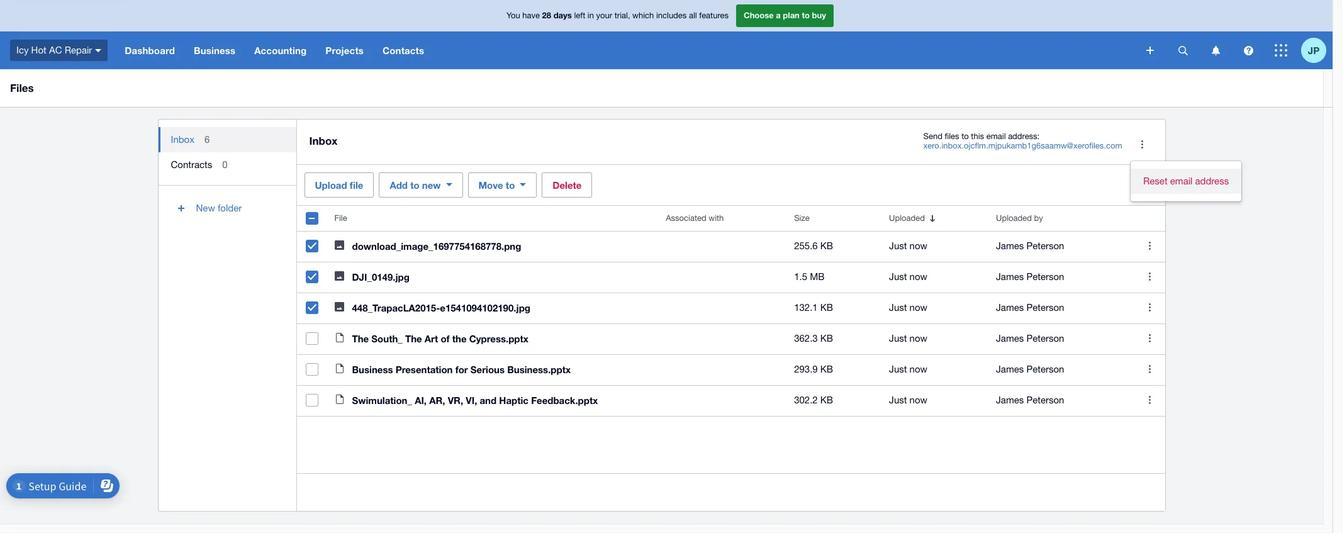 Task type: describe. For each thing, give the bounding box(es) containing it.
inbox inside menu
[[171, 134, 194, 145]]

swimulation_
[[352, 394, 412, 406]]

address:
[[1008, 132, 1040, 141]]

james peterson for swimulation_ ai, ar, vr, vi, and haptic feedback.pptx
[[996, 394, 1065, 405]]

icy hot ac repair button
[[0, 31, 115, 69]]

reset email address button
[[1131, 168, 1242, 194]]

serious
[[471, 363, 505, 375]]

uploaded for uploaded by
[[996, 213, 1032, 222]]

upload file
[[315, 179, 363, 190]]

just for the south_ the art of the cypress.pptx
[[889, 333, 907, 343]]

just now for 448_trapacla2015-e1541094102190.jpg
[[889, 302, 928, 313]]

cypress.pptx
[[469, 333, 529, 344]]

132.1
[[794, 302, 818, 313]]

associated with
[[666, 213, 724, 222]]

1.5
[[794, 271, 808, 282]]

svg image inside icy hot ac repair popup button
[[95, 49, 102, 52]]

now for 448_trapacla2015-e1541094102190.jpg
[[910, 302, 928, 313]]

for
[[455, 363, 468, 375]]

2 just now from the top
[[889, 271, 928, 282]]

2 inbox from the left
[[309, 134, 338, 147]]

2 now from the top
[[910, 271, 928, 282]]

xero.inbox.ojcflm.mjpukamb1g6saamw@xerofiles.com
[[924, 141, 1123, 150]]

kb for download_image_1697754168778.png
[[821, 240, 833, 251]]

2 horizontal spatial svg image
[[1244, 46, 1253, 55]]

projects button
[[316, 31, 373, 69]]

2 more row options image from the top
[[1138, 387, 1163, 413]]

1 the from the left
[[352, 333, 369, 344]]

mb
[[810, 271, 825, 282]]

vi,
[[466, 394, 477, 406]]

28
[[542, 10, 551, 20]]

vr,
[[448, 394, 463, 406]]

kb for swimulation_ ai, ar, vr, vi, and haptic feedback.pptx
[[821, 394, 833, 405]]

kb for the south_ the art of the cypress.pptx
[[821, 333, 833, 343]]

choose
[[744, 10, 774, 20]]

contacts
[[383, 45, 424, 56]]

by
[[1034, 213, 1043, 222]]

to right move
[[506, 179, 515, 190]]

contracts
[[171, 159, 212, 170]]

peterson for the south_ the art of the cypress.pptx
[[1027, 333, 1065, 343]]

and
[[480, 394, 497, 406]]

file
[[335, 213, 347, 222]]

448_trapacla2015-e1541094102190.jpg
[[352, 302, 531, 313]]

file button
[[327, 206, 658, 231]]

jp button
[[1302, 31, 1333, 69]]

the south_ the art of the cypress.pptx
[[352, 333, 529, 344]]

302.2
[[794, 394, 818, 405]]

folder
[[218, 203, 242, 213]]

projects
[[326, 45, 364, 56]]

business.pptx
[[507, 363, 571, 375]]

ai,
[[415, 394, 427, 406]]

james peterson for the south_ the art of the cypress.pptx
[[996, 333, 1065, 343]]

have
[[523, 11, 540, 20]]

uploaded button
[[882, 206, 989, 231]]

email inside send files to this email address: xero.inbox.ojcflm.mjpukamb1g6saamw@xerofiles.com
[[987, 132, 1006, 141]]

0 horizontal spatial svg image
[[1147, 47, 1154, 54]]

a
[[776, 10, 781, 20]]

you
[[507, 11, 520, 20]]

plan
[[783, 10, 800, 20]]

kb for 448_trapacla2015-e1541094102190.jpg
[[821, 302, 833, 313]]

255.6 kb
[[794, 240, 833, 251]]

feedback.pptx
[[531, 394, 598, 406]]

add
[[390, 179, 408, 190]]

2 the from the left
[[405, 333, 422, 344]]

days
[[554, 10, 572, 20]]

menu containing inbox
[[158, 120, 296, 231]]

choose a plan to buy
[[744, 10, 826, 20]]

just now for swimulation_ ai, ar, vr, vi, and haptic feedback.pptx
[[889, 394, 928, 405]]

reset email address
[[1144, 175, 1229, 186]]

1 more row options image from the top
[[1138, 264, 1163, 289]]

peterson for swimulation_ ai, ar, vr, vi, and haptic feedback.pptx
[[1027, 394, 1065, 405]]

send
[[924, 132, 943, 141]]

associated
[[666, 213, 707, 222]]

now for swimulation_ ai, ar, vr, vi, and haptic feedback.pptx
[[910, 394, 928, 405]]

business presentation for serious business.pptx
[[352, 363, 571, 375]]

haptic
[[499, 394, 529, 406]]

dji_0149.jpg link
[[352, 271, 410, 282]]

255.6
[[794, 240, 818, 251]]

presentation
[[396, 363, 453, 375]]

uploaded by
[[996, 213, 1043, 222]]

add to new
[[390, 179, 441, 190]]

email actions image
[[1130, 132, 1155, 157]]

5 now from the top
[[910, 363, 928, 374]]

features
[[699, 11, 729, 20]]

files
[[10, 81, 34, 94]]

email inside button
[[1171, 175, 1193, 186]]

size button
[[787, 206, 882, 231]]

left
[[574, 11, 586, 20]]

you have 28 days left in your trial, which includes all features
[[507, 10, 729, 20]]

448_trapacla2015-e1541094102190.jpg link
[[352, 302, 531, 313]]

to right add
[[410, 179, 420, 190]]

2 james from the top
[[996, 271, 1024, 282]]

all
[[689, 11, 697, 20]]

send files to this email address: xero.inbox.ojcflm.mjpukamb1g6saamw@xerofiles.com
[[924, 132, 1123, 150]]

more row options image for the south_ the art of the cypress.pptx
[[1138, 326, 1163, 351]]

reset
[[1144, 175, 1168, 186]]

1 horizontal spatial svg image
[[1212, 46, 1220, 55]]

reset email address group
[[1131, 161, 1242, 201]]

uploaded for uploaded
[[889, 213, 925, 222]]

address
[[1196, 175, 1229, 186]]



Task type: locate. For each thing, give the bounding box(es) containing it.
contacts button
[[373, 31, 434, 69]]

business for business
[[194, 45, 236, 56]]

business for business presentation for serious business.pptx
[[352, 363, 393, 375]]

2 peterson from the top
[[1027, 271, 1065, 282]]

4 now from the top
[[910, 333, 928, 343]]

new folder
[[196, 203, 242, 213]]

peterson for 448_trapacla2015-e1541094102190.jpg
[[1027, 302, 1065, 313]]

4 james peterson from the top
[[996, 333, 1065, 343]]

0 horizontal spatial email
[[987, 132, 1006, 141]]

to
[[802, 10, 810, 20], [962, 132, 969, 141], [410, 179, 420, 190], [506, 179, 515, 190]]

1 horizontal spatial inbox
[[309, 134, 338, 147]]

james peterson for 448_trapacla2015-e1541094102190.jpg
[[996, 302, 1065, 313]]

to left this
[[962, 132, 969, 141]]

362.3 kb
[[794, 333, 833, 343]]

293.9
[[794, 363, 818, 374]]

james for swimulation_ ai, ar, vr, vi, and haptic feedback.pptx
[[996, 394, 1024, 405]]

dashboard
[[125, 45, 175, 56]]

2 just from the top
[[889, 271, 907, 282]]

1 vertical spatial more row options image
[[1138, 387, 1163, 413]]

1 james from the top
[[996, 240, 1024, 251]]

1 horizontal spatial email
[[1171, 175, 1193, 186]]

the left south_
[[352, 333, 369, 344]]

0 vertical spatial email
[[987, 132, 1006, 141]]

1 uploaded from the left
[[889, 213, 925, 222]]

5 kb from the top
[[821, 394, 833, 405]]

repair
[[65, 45, 92, 55]]

swimulation_ ai, ar, vr, vi, and haptic feedback.pptx
[[352, 394, 598, 406]]

3 kb from the top
[[821, 333, 833, 343]]

download_image_1697754168778.png
[[352, 240, 521, 251]]

dashboard link
[[115, 31, 184, 69]]

just for swimulation_ ai, ar, vr, vi, and haptic feedback.pptx
[[889, 394, 907, 405]]

4 peterson from the top
[[1027, 333, 1065, 343]]

2 kb from the top
[[821, 302, 833, 313]]

now for download_image_1697754168778.png
[[910, 240, 928, 251]]

svg image
[[1275, 44, 1288, 57], [1179, 46, 1188, 55], [95, 49, 102, 52]]

6 just now from the top
[[889, 394, 928, 405]]

1 james peterson from the top
[[996, 240, 1065, 251]]

1 horizontal spatial the
[[405, 333, 422, 344]]

james peterson for download_image_1697754168778.png
[[996, 240, 1065, 251]]

icy
[[16, 45, 29, 55]]

dji_0149.jpg
[[352, 271, 410, 282]]

1 horizontal spatial svg image
[[1179, 46, 1188, 55]]

448_trapacla2015-
[[352, 302, 440, 313]]

move to button
[[468, 172, 537, 197]]

the left art
[[405, 333, 422, 344]]

file
[[350, 179, 363, 190]]

this
[[971, 132, 984, 141]]

new
[[196, 203, 215, 213]]

2 uploaded from the left
[[996, 213, 1032, 222]]

4 kb from the top
[[821, 363, 833, 374]]

6 now from the top
[[910, 394, 928, 405]]

inbox left 6
[[171, 134, 194, 145]]

more row options image for 448_trapacla2015-e1541094102190.jpg
[[1138, 295, 1163, 320]]

more row options image
[[1138, 233, 1163, 258], [1138, 295, 1163, 320], [1138, 326, 1163, 351], [1138, 357, 1163, 382]]

upload
[[315, 179, 347, 190]]

inbox
[[171, 134, 194, 145], [309, 134, 338, 147]]

art
[[425, 333, 438, 344]]

3 now from the top
[[910, 302, 928, 313]]

3 just from the top
[[889, 302, 907, 313]]

0 vertical spatial more row options image
[[1138, 264, 1163, 289]]

now for the south_ the art of the cypress.pptx
[[910, 333, 928, 343]]

5 james from the top
[[996, 363, 1024, 374]]

james
[[996, 240, 1024, 251], [996, 271, 1024, 282], [996, 302, 1024, 313], [996, 333, 1024, 343], [996, 363, 1024, 374], [996, 394, 1024, 405]]

0 vertical spatial business
[[194, 45, 236, 56]]

293.9 kb
[[794, 363, 833, 374]]

0
[[222, 159, 228, 170]]

3 just now from the top
[[889, 302, 928, 313]]

5 just now from the top
[[889, 363, 928, 374]]

1 horizontal spatial uploaded
[[996, 213, 1032, 222]]

1 inbox from the left
[[171, 134, 194, 145]]

the
[[352, 333, 369, 344], [405, 333, 422, 344]]

your
[[596, 11, 612, 20]]

0 horizontal spatial business
[[194, 45, 236, 56]]

0 horizontal spatial the
[[352, 333, 369, 344]]

navigation inside banner
[[115, 31, 1138, 69]]

navigation containing dashboard
[[115, 31, 1138, 69]]

kb right the 293.9
[[821, 363, 833, 374]]

6 peterson from the top
[[1027, 394, 1065, 405]]

delete button
[[542, 172, 593, 197]]

4 james from the top
[[996, 333, 1024, 343]]

1 horizontal spatial business
[[352, 363, 393, 375]]

james for 448_trapacla2015-e1541094102190.jpg
[[996, 302, 1024, 313]]

1 peterson from the top
[[1027, 240, 1065, 251]]

james for the south_ the art of the cypress.pptx
[[996, 333, 1024, 343]]

accounting button
[[245, 31, 316, 69]]

to inside banner
[[802, 10, 810, 20]]

4 just from the top
[[889, 333, 907, 343]]

2 james peterson from the top
[[996, 271, 1065, 282]]

3 james peterson from the top
[[996, 302, 1065, 313]]

swimulation_ ai, ar, vr, vi, and haptic feedback.pptx link
[[352, 394, 598, 406]]

delete
[[553, 179, 582, 190]]

kb right 132.1
[[821, 302, 833, 313]]

0 horizontal spatial inbox
[[171, 134, 194, 145]]

4 just now from the top
[[889, 333, 928, 343]]

download_image_1697754168778.png link
[[352, 240, 521, 251]]

upload file button
[[304, 172, 374, 197]]

includes
[[656, 11, 687, 20]]

xero.inbox.ojcflm.mjpukamb1g6saamw@xerofiles.com link
[[924, 141, 1123, 150]]

302.2 kb
[[794, 394, 833, 405]]

3 james from the top
[[996, 302, 1024, 313]]

peterson
[[1027, 240, 1065, 251], [1027, 271, 1065, 282], [1027, 302, 1065, 313], [1027, 333, 1065, 343], [1027, 363, 1065, 374], [1027, 394, 1065, 405]]

uploaded inside the "uploaded" 'button'
[[889, 213, 925, 222]]

size
[[794, 213, 810, 222]]

just now for download_image_1697754168778.png
[[889, 240, 928, 251]]

navigation
[[115, 31, 1138, 69]]

just for 448_trapacla2015-e1541094102190.jpg
[[889, 302, 907, 313]]

banner
[[0, 0, 1333, 69]]

3 peterson from the top
[[1027, 302, 1065, 313]]

banner containing jp
[[0, 0, 1333, 69]]

362.3
[[794, 333, 818, 343]]

to inside send files to this email address: xero.inbox.ojcflm.mjpukamb1g6saamw@xerofiles.com
[[962, 132, 969, 141]]

to left buy on the right top of page
[[802, 10, 810, 20]]

now
[[910, 240, 928, 251], [910, 271, 928, 282], [910, 302, 928, 313], [910, 333, 928, 343], [910, 363, 928, 374], [910, 394, 928, 405]]

5 james peterson from the top
[[996, 363, 1065, 374]]

1 more row options image from the top
[[1138, 233, 1163, 258]]

0 horizontal spatial uploaded
[[889, 213, 925, 222]]

business inside popup button
[[194, 45, 236, 56]]

1 kb from the top
[[821, 240, 833, 251]]

kb right 255.6
[[821, 240, 833, 251]]

1 just from the top
[[889, 240, 907, 251]]

inbox up the upload
[[309, 134, 338, 147]]

e1541094102190.jpg
[[440, 302, 531, 313]]

6 james from the top
[[996, 394, 1024, 405]]

1 vertical spatial business
[[352, 363, 393, 375]]

just now for the south_ the art of the cypress.pptx
[[889, 333, 928, 343]]

5 peterson from the top
[[1027, 363, 1065, 374]]

email right reset
[[1171, 175, 1193, 186]]

6 james peterson from the top
[[996, 394, 1065, 405]]

menu
[[158, 120, 296, 231]]

0 horizontal spatial svg image
[[95, 49, 102, 52]]

1 now from the top
[[910, 240, 928, 251]]

peterson for download_image_1697754168778.png
[[1027, 240, 1065, 251]]

1 just now from the top
[[889, 240, 928, 251]]

1 vertical spatial email
[[1171, 175, 1193, 186]]

uploaded
[[889, 213, 925, 222], [996, 213, 1032, 222]]

4 more row options image from the top
[[1138, 357, 1163, 382]]

email right this
[[987, 132, 1006, 141]]

new
[[422, 179, 441, 190]]

which
[[633, 11, 654, 20]]

add to new button
[[379, 172, 463, 197]]

business button
[[184, 31, 245, 69]]

new folder button
[[158, 193, 296, 223]]

6 just from the top
[[889, 394, 907, 405]]

jp
[[1308, 44, 1320, 56]]

files
[[945, 132, 960, 141]]

move
[[479, 179, 503, 190]]

buy
[[812, 10, 826, 20]]

132.1 kb
[[794, 302, 833, 313]]

more row options image
[[1138, 264, 1163, 289], [1138, 387, 1163, 413]]

2 horizontal spatial svg image
[[1275, 44, 1288, 57]]

just now
[[889, 240, 928, 251], [889, 271, 928, 282], [889, 302, 928, 313], [889, 333, 928, 343], [889, 363, 928, 374], [889, 394, 928, 405]]

trial,
[[615, 11, 630, 20]]

3 more row options image from the top
[[1138, 326, 1163, 351]]

james peterson
[[996, 240, 1065, 251], [996, 271, 1065, 282], [996, 302, 1065, 313], [996, 333, 1065, 343], [996, 363, 1065, 374], [996, 394, 1065, 405]]

just for download_image_1697754168778.png
[[889, 240, 907, 251]]

just
[[889, 240, 907, 251], [889, 271, 907, 282], [889, 302, 907, 313], [889, 333, 907, 343], [889, 363, 907, 374], [889, 394, 907, 405]]

james for download_image_1697754168778.png
[[996, 240, 1024, 251]]

accounting
[[254, 45, 307, 56]]

ac
[[49, 45, 62, 55]]

of
[[441, 333, 450, 344]]

kb right the 302.2
[[821, 394, 833, 405]]

1.5 mb
[[794, 271, 825, 282]]

svg image
[[1212, 46, 1220, 55], [1244, 46, 1253, 55], [1147, 47, 1154, 54]]

with
[[709, 213, 724, 222]]

hot
[[31, 45, 46, 55]]

the south_ the art of the cypress.pptx link
[[352, 333, 529, 344]]

more row options image for download_image_1697754168778.png
[[1138, 233, 1163, 258]]

5 just from the top
[[889, 363, 907, 374]]

kb right 362.3
[[821, 333, 833, 343]]

2 more row options image from the top
[[1138, 295, 1163, 320]]

south_
[[372, 333, 403, 344]]



Task type: vqa. For each thing, say whether or not it's contained in the screenshot.
bottommost on
no



